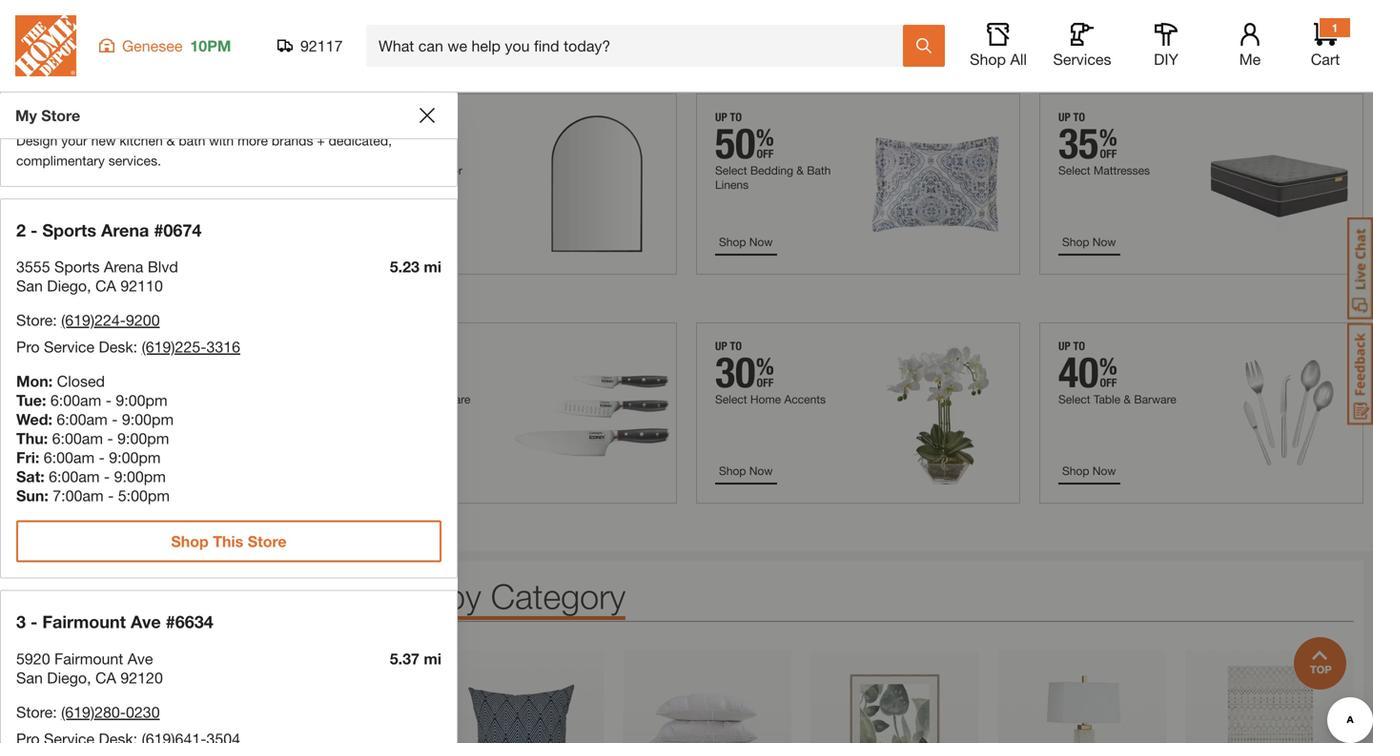 Task type: locate. For each thing, give the bounding box(es) containing it.
2 vertical spatial :
[[53, 703, 57, 721]]

+
[[317, 132, 325, 148]]

furniture up the 3 in the bottom left of the page
[[19, 572, 72, 588]]

arena
[[101, 220, 149, 240], [104, 258, 143, 276]]

& for kitchen & dining furniture
[[68, 715, 76, 731]]

-
[[31, 220, 38, 240], [106, 391, 112, 409], [112, 410, 118, 428], [107, 429, 113, 447], [99, 448, 105, 466], [104, 467, 110, 486], [108, 486, 114, 505], [31, 611, 38, 632]]

mi right the 5.23
[[424, 258, 442, 276]]

mi
[[424, 258, 442, 276], [424, 649, 442, 667]]

1 horizontal spatial shop
[[970, 50, 1006, 68]]

tue:
[[16, 391, 46, 409]]

kids & baby furniture link
[[19, 686, 149, 701]]

drawer close image
[[420, 108, 435, 123]]

sports
[[42, 220, 96, 240], [54, 258, 100, 276]]

sports inside 3555 sports arena blvd san diego , ca 92110
[[54, 258, 100, 276]]

#
[[154, 220, 163, 240], [166, 611, 175, 632]]

&
[[167, 132, 175, 148], [49, 686, 58, 701], [68, 715, 76, 731]]

1 mi from the top
[[424, 258, 442, 276]]

mi right 5.37
[[424, 649, 442, 667]]

shop
[[970, 50, 1006, 68], [171, 532, 209, 550]]

ave
[[131, 611, 161, 632], [128, 649, 153, 667]]

1 vertical spatial ,
[[87, 668, 91, 687]]

(619)225-3316 link
[[142, 338, 240, 356]]

kitchen
[[120, 132, 163, 148]]

2 san from the top
[[16, 668, 43, 687]]

ca
[[95, 277, 116, 295], [95, 668, 116, 687]]

0 vertical spatial diego
[[47, 277, 87, 295]]

me button
[[1220, 23, 1281, 69]]

2 horizontal spatial &
[[167, 132, 175, 148]]

furniture up kids & baby furniture link
[[78, 656, 131, 672]]

1 ca from the top
[[95, 277, 116, 295]]

furniture image
[[248, 650, 417, 743]]

1 vertical spatial shop
[[171, 532, 209, 550]]

0 vertical spatial #
[[154, 220, 163, 240]]

2 diego from the top
[[47, 668, 87, 687]]

all
[[1011, 50, 1027, 68]]

0 vertical spatial :
[[53, 311, 57, 329]]

: down 9200
[[133, 338, 137, 356]]

0 vertical spatial ca
[[95, 277, 116, 295]]

(619)225-
[[142, 338, 206, 356]]

service
[[44, 338, 94, 356]]

1 horizontal spatial &
[[68, 715, 76, 731]]

0 vertical spatial ,
[[87, 277, 91, 295]]

mon:
[[16, 372, 53, 390]]

fairmount
[[42, 611, 126, 632], [54, 649, 123, 667]]

2 mi from the top
[[424, 649, 442, 667]]

ave left 6634
[[131, 611, 161, 632]]

& left dining
[[68, 715, 76, 731]]

1 vertical spatial san
[[16, 668, 43, 687]]

1 vertical spatial fairmount
[[54, 649, 123, 667]]

0 vertical spatial san
[[16, 277, 43, 295]]

2 vertical spatial &
[[68, 715, 76, 731]]

design
[[16, 132, 58, 148]]

(619)280-
[[61, 703, 126, 721]]

store down kids
[[16, 703, 53, 721]]

bedroom furniture
[[19, 627, 131, 642]]

essentials
[[151, 9, 298, 49]]

ave inside '5920 fairmount ave san diego , ca 92120'
[[128, 649, 153, 667]]

sports right 3555
[[54, 258, 100, 276]]

store : (619)224-9200 pro service desk : (619)225-3316
[[16, 311, 240, 356]]

92117
[[300, 37, 343, 55]]

1 vertical spatial diego
[[47, 668, 87, 687]]

kitchen & dining furniture link
[[19, 715, 175, 731]]

sports right '2' at left
[[42, 220, 96, 240]]

diego inside 3555 sports arena blvd san diego , ca 92110
[[47, 277, 87, 295]]

1 , from the top
[[87, 277, 91, 295]]

shop inside "button"
[[970, 50, 1006, 68]]

ca inside 3555 sports arena blvd san diego , ca 92110
[[95, 277, 116, 295]]

# for 6634
[[166, 611, 175, 632]]

kitchen
[[19, 715, 64, 731]]

the home depot logo image
[[15, 15, 76, 76]]

mon: closed tue: 6:00am - 9:00pm wed: 6:00am - 9:00pm thu: 6:00am - 9:00pm fri: 6:00am - 9:00pm sat: 6:00am - 9:00pm sun: 7:00am - 5:00pm shop this store
[[16, 372, 287, 550]]

1 vertical spatial #
[[166, 611, 175, 632]]

shop left this
[[171, 532, 209, 550]]

arena up 92110
[[104, 258, 143, 276]]

diego
[[47, 277, 87, 295], [47, 668, 87, 687]]

fairmount inside '5920 fairmount ave san diego , ca 92120'
[[54, 649, 123, 667]]

0 vertical spatial &
[[167, 132, 175, 148]]

2 ca from the top
[[95, 668, 116, 687]]

: up service
[[53, 311, 57, 329]]

5.37
[[390, 649, 420, 667]]

0 vertical spatial shop
[[970, 50, 1006, 68]]

# for 0674
[[154, 220, 163, 240]]

store inside store : (619)224-9200 pro service desk : (619)225-3316
[[16, 311, 53, 329]]

0 horizontal spatial shop
[[171, 532, 209, 550]]

brands
[[272, 132, 313, 148]]

my
[[15, 106, 37, 124]]

services
[[1054, 50, 1112, 68]]

1 diego from the top
[[47, 277, 87, 295]]

: down kids & baby furniture link
[[53, 703, 57, 721]]

,
[[87, 277, 91, 295], [87, 668, 91, 687]]

, inside '5920 fairmount ave san diego , ca 92120'
[[87, 668, 91, 687]]

fairmount down bedroom furniture
[[54, 649, 123, 667]]

(619)280-0230 link
[[61, 703, 160, 721]]

wrap up essentials for every room
[[10, 9, 536, 49]]

san
[[16, 277, 43, 295], [16, 668, 43, 687]]

& right kids
[[49, 686, 58, 701]]

10pm
[[190, 37, 231, 55]]

3
[[16, 611, 26, 632]]

fairmount up entryway furniture link
[[42, 611, 126, 632]]

1 vertical spatial mi
[[424, 649, 442, 667]]

:
[[53, 311, 57, 329], [133, 338, 137, 356], [53, 703, 57, 721]]

dedicated,
[[329, 132, 392, 148]]

store
[[41, 106, 80, 124], [16, 311, 53, 329], [248, 532, 287, 550], [16, 703, 53, 721]]

diego inside '5920 fairmount ave san diego , ca 92120'
[[47, 668, 87, 687]]

for
[[307, 9, 346, 49]]

1 vertical spatial &
[[49, 686, 58, 701]]

furniture up '5920 fairmount ave san diego , ca 92120'
[[78, 627, 131, 642]]

entryway furniture link
[[19, 656, 131, 672]]

arena up blvd
[[101, 220, 149, 240]]

san down 3555
[[16, 277, 43, 295]]

ca right baby
[[95, 668, 116, 687]]

dining
[[80, 715, 118, 731]]

1 horizontal spatial #
[[166, 611, 175, 632]]

, inside 3555 sports arena blvd san diego , ca 92110
[[87, 277, 91, 295]]

1 vertical spatial arena
[[104, 258, 143, 276]]

ave up 92120
[[128, 649, 153, 667]]

store up your
[[41, 106, 80, 124]]

1 vertical spatial ca
[[95, 668, 116, 687]]

1 vertical spatial :
[[133, 338, 137, 356]]

1
[[1332, 21, 1339, 34]]

1 vertical spatial sports
[[54, 258, 100, 276]]

up to 40% off select furniture image
[[10, 93, 334, 275]]

0 horizontal spatial &
[[49, 686, 58, 701]]

ca up (619)224-9200 link
[[95, 277, 116, 295]]

0 horizontal spatial #
[[154, 220, 163, 240]]

san down "5920"
[[16, 668, 43, 687]]

6:00am
[[50, 391, 101, 409], [57, 410, 108, 428], [52, 429, 103, 447], [44, 448, 95, 466], [49, 467, 100, 486]]

1 vertical spatial ave
[[128, 649, 153, 667]]

& left bath
[[167, 132, 175, 148]]

2 , from the top
[[87, 668, 91, 687]]

genesee 10pm
[[122, 37, 231, 55]]

up to 40% off tableware and bar image
[[1040, 322, 1364, 504]]

home
[[248, 576, 338, 616]]

shop left all
[[970, 50, 1006, 68]]

0230
[[126, 703, 160, 721]]

1 san from the top
[[16, 277, 43, 295]]

wed:
[[16, 410, 52, 428]]

store inside the mon: closed tue: 6:00am - 9:00pm wed: 6:00am - 9:00pm thu: 6:00am - 9:00pm fri: 6:00am - 9:00pm sat: 6:00am - 9:00pm sun: 7:00am - 5:00pm shop this store
[[248, 532, 287, 550]]

home accents image
[[436, 650, 604, 743]]

0 vertical spatial mi
[[424, 258, 442, 276]]

0 vertical spatial arena
[[101, 220, 149, 240]]

mi for 0674
[[424, 258, 442, 276]]

5.23 mi
[[390, 258, 442, 276]]

store right this
[[248, 532, 287, 550]]

store up pro at the top of the page
[[16, 311, 53, 329]]



Task type: vqa. For each thing, say whether or not it's contained in the screenshot.


Task type: describe. For each thing, give the bounding box(es) containing it.
0674
[[163, 220, 202, 240]]

new
[[91, 132, 116, 148]]

services.
[[108, 152, 161, 168]]

3555
[[16, 258, 50, 276]]

furniture up (619)280-0230 link at left bottom
[[96, 686, 149, 701]]

kids & baby furniture
[[19, 686, 149, 701]]

3555 sports arena blvd san diego , ca 92110
[[16, 258, 178, 295]]

category
[[491, 576, 626, 616]]

home decor by category
[[248, 576, 626, 616]]

0 vertical spatial sports
[[42, 220, 96, 240]]

desk
[[99, 338, 133, 356]]

(619)224-9200 link
[[61, 311, 160, 329]]

kitchen & dining furniture
[[19, 715, 175, 731]]

up to 35% off select mattresses image
[[1040, 93, 1364, 275]]

diy
[[1154, 50, 1179, 68]]

5920
[[16, 649, 50, 667]]

me
[[1240, 50, 1261, 68]]

genesee
[[122, 37, 183, 55]]

wall decor image
[[811, 650, 979, 743]]

bedding & bath image
[[623, 650, 792, 743]]

san inside '5920 fairmount ave san diego , ca 92120'
[[16, 668, 43, 687]]

my store
[[15, 106, 80, 124]]

with
[[209, 132, 234, 148]]

5:00pm
[[118, 486, 170, 505]]

5.37 mi
[[390, 649, 442, 667]]

design your new kitchen & bath with more brands + dedicated, complimentary services.
[[16, 132, 392, 168]]

5.23
[[390, 258, 420, 276]]

& inside design your new kitchen & bath with more brands + dedicated, complimentary services.
[[167, 132, 175, 148]]

every
[[355, 9, 436, 49]]

services button
[[1052, 23, 1113, 69]]

shop inside the mon: closed tue: 6:00am - 9:00pm wed: 6:00am - 9:00pm thu: 6:00am - 9:00pm fri: 6:00am - 9:00pm sat: 6:00am - 9:00pm sun: 7:00am - 5:00pm shop this store
[[171, 532, 209, 550]]

3 - fairmount ave # 6634
[[16, 611, 213, 632]]

furniture link
[[19, 570, 72, 590]]

by
[[446, 576, 481, 616]]

rugs image
[[1186, 650, 1354, 743]]

more
[[238, 132, 268, 148]]

9200
[[126, 311, 160, 329]]

entryway furniture
[[19, 656, 131, 672]]

92120
[[121, 668, 163, 687]]

lighting image
[[998, 650, 1167, 743]]

store : (619)280-0230
[[16, 703, 160, 721]]

bath
[[179, 132, 205, 148]]

closed
[[57, 372, 105, 390]]

diy button
[[1136, 23, 1197, 69]]

92117 button
[[278, 36, 343, 55]]

san inside 3555 sports arena blvd san diego , ca 92110
[[16, 277, 43, 295]]

: for (619)224-
[[53, 311, 57, 329]]

& for kids & baby furniture
[[49, 686, 58, 701]]

bedroom furniture link
[[19, 627, 131, 642]]

thu:
[[16, 429, 48, 447]]

shop all
[[970, 50, 1027, 68]]

5920 fairmount ave san diego , ca 92120
[[16, 649, 163, 687]]

3316
[[206, 338, 240, 356]]

shop this store button
[[16, 520, 442, 562]]

cart
[[1311, 50, 1340, 68]]

furniture down 92120
[[122, 715, 175, 731]]

entryway
[[19, 656, 74, 672]]

2
[[16, 220, 26, 240]]

complimentary
[[16, 152, 105, 168]]

up to 30% off select home accents image
[[696, 322, 1021, 504]]

ca inside '5920 fairmount ave san diego , ca 92120'
[[95, 668, 116, 687]]

0 vertical spatial fairmount
[[42, 611, 126, 632]]

2 - sports arena # 0674
[[16, 220, 202, 240]]

92110
[[121, 277, 163, 295]]

sat:
[[16, 467, 44, 486]]

up to 30% off select wall decor image
[[353, 93, 677, 275]]

fri:
[[16, 448, 39, 466]]

pro
[[16, 338, 40, 356]]

arena inside 3555 sports arena blvd san diego , ca 92110
[[104, 258, 143, 276]]

mi for 6634
[[424, 649, 442, 667]]

0 vertical spatial ave
[[131, 611, 161, 632]]

7:00am
[[53, 486, 104, 505]]

shop all button
[[968, 23, 1029, 69]]

sun:
[[16, 486, 48, 505]]

this
[[213, 532, 243, 550]]

cart 1
[[1311, 21, 1340, 68]]

blvd
[[148, 258, 178, 276]]

6634
[[175, 611, 213, 632]]

bedroom
[[19, 627, 74, 642]]

wrap
[[10, 9, 88, 49]]

baby
[[61, 686, 92, 701]]

What can we help you find today? search field
[[379, 26, 902, 66]]

room
[[446, 9, 536, 49]]

up to 35% off select kitchen appliances image
[[10, 322, 334, 504]]

: for (619)280-
[[53, 703, 57, 721]]

up
[[98, 9, 141, 49]]

decor
[[347, 576, 436, 616]]

(619)224-
[[61, 311, 126, 329]]

kids
[[19, 686, 46, 701]]

up to 40% off select kitchenware image
[[353, 322, 677, 504]]

feedback link image
[[1348, 322, 1374, 425]]

up to 50% off select bedding & bath linens image
[[696, 93, 1021, 275]]



